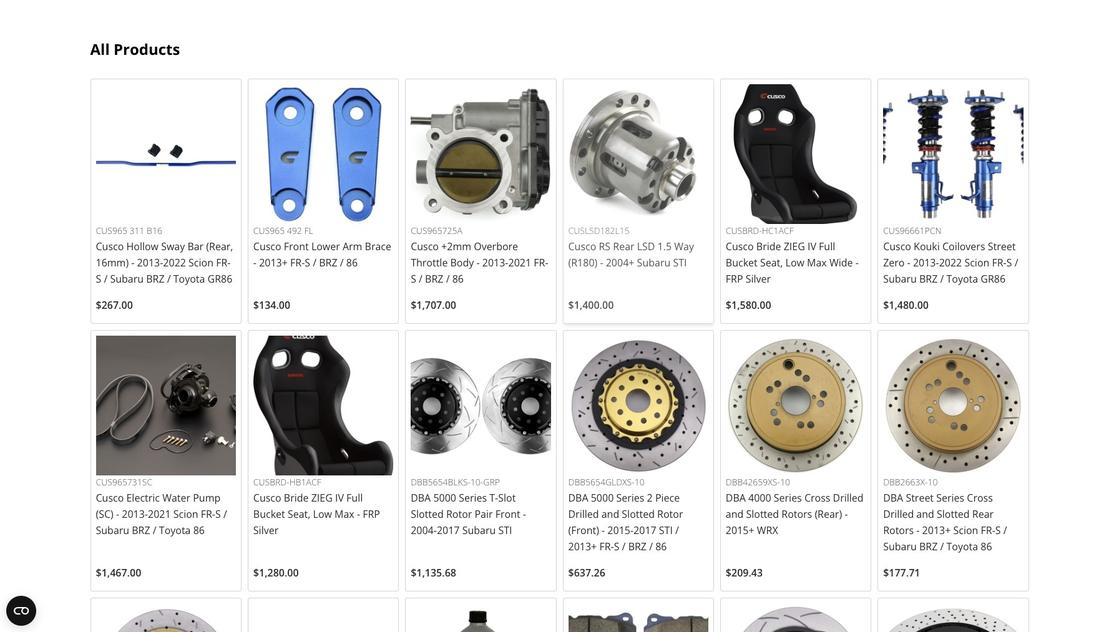 Task type: locate. For each thing, give the bounding box(es) containing it.
2022 down 'coilovers'
[[939, 256, 962, 270]]

1 horizontal spatial frp
[[726, 272, 743, 286]]

0 horizontal spatial full
[[347, 491, 363, 505]]

1 horizontal spatial seat,
[[760, 256, 783, 270]]

cusbrd-hc1acf cusco bride zieg iv full bucket seat, low max wide - frp silver
[[726, 225, 859, 286]]

cusco up throttle at the top of page
[[411, 240, 439, 254]]

max inside cusbrd-hb1acf cusco bride zieg iv full bucket seat, low max - frp silver
[[335, 508, 354, 521]]

1 vertical spatial cusbrd-
[[253, 477, 290, 488]]

0 vertical spatial zieg
[[784, 240, 805, 254]]

bucket inside cusbrd-hb1acf cusco bride zieg iv full bucket seat, low max - frp silver
[[253, 508, 285, 521]]

2013+
[[259, 256, 288, 270], [922, 524, 951, 538], [568, 540, 597, 554]]

0 horizontal spatial 5000
[[434, 491, 456, 505]]

0 vertical spatial silver
[[746, 272, 771, 286]]

and up 2015+
[[726, 508, 744, 521]]

2 slotted from the left
[[746, 508, 779, 521]]

dbb2663x-10 dba street series cross drilled and slotted rear rotors - 2013+ scion fr-s / subaru brz / toyota 86
[[884, 477, 1007, 554]]

bar
[[188, 240, 204, 254]]

street down dbb2663x-
[[906, 491, 934, 505]]

10-
[[471, 477, 483, 488]]

and down dbb2663x-
[[917, 508, 935, 521]]

86
[[346, 256, 358, 270], [452, 272, 464, 286], [193, 524, 205, 538], [656, 540, 667, 554], [981, 540, 992, 554]]

brz down lower
[[319, 256, 338, 270]]

- inside dbb5654blks-10-grp dba 5000 series t-slot slotted rotor pair front - 2004-2017 subaru sti
[[523, 508, 526, 521]]

cusco up 16mm)
[[96, 240, 124, 254]]

dbb650s dba t2 street series slotted rotor single front - subaru models (inc. 2002-2014 wrx), image
[[726, 604, 866, 632]]

1 horizontal spatial rotors
[[884, 524, 914, 538]]

sway
[[161, 240, 185, 254]]

1 horizontal spatial 10
[[780, 477, 790, 488]]

1 horizontal spatial rear
[[973, 508, 994, 521]]

brz down electric at the left bottom of page
[[132, 524, 150, 538]]

max for wide
[[807, 256, 827, 270]]

2 cus965 from the left
[[253, 225, 285, 237]]

0 horizontal spatial 2022
[[163, 256, 186, 270]]

2 cross from the left
[[967, 491, 993, 505]]

1 vertical spatial silver
[[253, 524, 279, 538]]

1 vertical spatial frp
[[363, 508, 380, 521]]

1 10 from the left
[[635, 477, 645, 488]]

s inside dbb5654gldxs-10 dba 5000 series 2 piece drilled and slotted rotor (front) - 2015-2017 sti / 2013+ fr-s / brz / 86
[[614, 540, 620, 554]]

low down hb1acf
[[313, 508, 332, 521]]

rotors
[[782, 508, 812, 521], [884, 524, 914, 538]]

5000 inside dbb5654blks-10-grp dba 5000 series t-slot slotted rotor pair front - 2004-2017 subaru sti
[[434, 491, 456, 505]]

rear
[[613, 240, 635, 254], [973, 508, 994, 521]]

series
[[616, 491, 645, 505], [774, 491, 802, 505], [459, 491, 487, 505], [937, 491, 965, 505]]

cusbrd- for cusco bride zieg iv full bucket seat, low max wide - frp silver
[[726, 225, 762, 237]]

0 horizontal spatial cross
[[805, 491, 831, 505]]

2 vertical spatial 2013+
[[568, 540, 597, 554]]

subaru inside cus96661pcn cusco kouki coilovers street zero - 2013-2022 scion fr-s / subaru brz / toyota gr86
[[884, 272, 917, 286]]

subaru down (sc)
[[96, 524, 129, 538]]

0 vertical spatial max
[[807, 256, 827, 270]]

2013- down overbore
[[482, 256, 509, 270]]

front inside cus965 492 fl cusco front lower arm brace - 2013+ fr-s / brz / 86
[[284, 240, 309, 254]]

fr- inside dbb5654gldxs-10 dba 5000 series 2 piece drilled and slotted rotor (front) - 2015-2017 sti / 2013+ fr-s / brz / 86
[[600, 540, 614, 554]]

5000 down dbb5654gldxs-
[[591, 491, 614, 505]]

zieg for -
[[311, 491, 333, 505]]

-
[[131, 256, 135, 270], [253, 256, 257, 270], [600, 256, 603, 270], [856, 256, 859, 270], [477, 256, 480, 270], [908, 256, 911, 270], [116, 508, 119, 521], [357, 508, 360, 521], [845, 508, 848, 521], [523, 508, 526, 521], [602, 524, 605, 538], [917, 524, 920, 538]]

2013- inside cus965725a cusco +2mm overbore throttle body - 2013-2021 fr- s / brz / 86
[[482, 256, 509, 270]]

dba inside dbb42659xs-10 dba 4000 series cross drilled and slotted rotors (rear) - 2015+ wrx
[[726, 491, 746, 505]]

0 vertical spatial full
[[819, 240, 835, 254]]

2013- down kouki
[[913, 256, 939, 270]]

- inside cus965731sc cusco electric water pump (sc) - 2013-2021 scion fr-s / subaru brz / toyota 86
[[116, 508, 119, 521]]

bride for silver
[[284, 491, 309, 505]]

0 horizontal spatial max
[[335, 508, 354, 521]]

cus965 inside cus965 492 fl cusco front lower arm brace - 2013+ fr-s / brz / 86
[[253, 225, 285, 237]]

1 horizontal spatial zieg
[[784, 240, 805, 254]]

cuslsd182l15
[[568, 225, 630, 237]]

cus966 61p cn cusco kouki coilovers street zero - 2013+ ft86, image
[[884, 84, 1024, 224]]

bride down hb1acf
[[284, 491, 309, 505]]

10 inside dbb2663x-10 dba street series cross drilled and slotted rear rotors - 2013+ scion fr-s / subaru brz / toyota 86
[[928, 477, 938, 488]]

2021 for overbore
[[509, 256, 531, 270]]

hb1acf
[[289, 477, 321, 488]]

subaru down 16mm)
[[110, 272, 144, 286]]

0 vertical spatial cusbrd-
[[726, 225, 762, 237]]

seat,
[[760, 256, 783, 270], [288, 508, 311, 521]]

1 vertical spatial iv
[[335, 491, 344, 505]]

0 horizontal spatial silver
[[253, 524, 279, 538]]

seat, inside cusbrd-hb1acf cusco bride zieg iv full bucket seat, low max - frp silver
[[288, 508, 311, 521]]

gr86
[[208, 272, 232, 286], [981, 272, 1006, 286]]

1 horizontal spatial silver
[[746, 272, 771, 286]]

1 vertical spatial rear
[[973, 508, 994, 521]]

2013- inside cus965 311 b16 cusco hollow sway bar (rear, 16mm) - 2013-2022 scion fr- s / subaru brz / toyota gr86
[[137, 256, 163, 270]]

bucket inside cusbrd-hc1acf cusco bride zieg iv full bucket seat, low max wide - frp silver
[[726, 256, 758, 270]]

bride
[[757, 240, 781, 254], [284, 491, 309, 505]]

2017 up the $1,135.68
[[437, 524, 460, 538]]

frp
[[726, 272, 743, 286], [363, 508, 380, 521]]

drilled down dbb2663x-
[[884, 508, 914, 521]]

bride inside cusbrd-hb1acf cusco bride zieg iv full bucket seat, low max - frp silver
[[284, 491, 309, 505]]

dba down dbb42659xs-
[[726, 491, 746, 505]]

series for (rear)
[[774, 491, 802, 505]]

dba
[[568, 491, 588, 505], [726, 491, 746, 505], [411, 491, 431, 505], [884, 491, 904, 505]]

86 inside cus965731sc cusco electric water pump (sc) - 2013-2021 scion fr-s / subaru brz / toyota 86
[[193, 524, 205, 538]]

2013- for cusco +2mm overbore throttle body - 2013-2021 fr- s / brz / 86
[[482, 256, 509, 270]]

rotor
[[657, 508, 683, 521], [446, 508, 472, 521]]

0 horizontal spatial drilled
[[568, 508, 599, 521]]

zieg down hb1acf
[[311, 491, 333, 505]]

scion
[[189, 256, 214, 270], [965, 256, 990, 270], [173, 508, 198, 521], [954, 524, 979, 538]]

scion inside cus96661pcn cusco kouki coilovers street zero - 2013-2022 scion fr-s / subaru brz / toyota gr86
[[965, 256, 990, 270]]

subaru down "zero"
[[884, 272, 917, 286]]

iv inside cusbrd-hc1acf cusco bride zieg iv full bucket seat, low max wide - frp silver
[[808, 240, 817, 254]]

series inside dbb5654gldxs-10 dba 5000 series 2 piece drilled and slotted rotor (front) - 2015-2017 sti / 2013+ fr-s / brz / 86
[[616, 491, 645, 505]]

subaru inside cus965 311 b16 cusco hollow sway bar (rear, 16mm) - 2013-2022 scion fr- s / subaru brz / toyota gr86
[[110, 272, 144, 286]]

2021
[[509, 256, 531, 270], [148, 508, 171, 521]]

cusbrd-
[[726, 225, 762, 237], [253, 477, 290, 488]]

front
[[284, 240, 309, 254], [496, 508, 520, 521]]

wrx
[[757, 524, 778, 538]]

2 rotor from the left
[[446, 508, 472, 521]]

3 10 from the left
[[928, 477, 938, 488]]

max
[[807, 256, 827, 270], [335, 508, 354, 521]]

subaru inside dbb2663x-10 dba street series cross drilled and slotted rear rotors - 2013+ scion fr-s / subaru brz / toyota 86
[[884, 540, 917, 554]]

brz down 2015-
[[628, 540, 647, 554]]

cross for rear
[[967, 491, 993, 505]]

bride down hc1acf at the top of page
[[757, 240, 781, 254]]

2 gr86 from the left
[[981, 272, 1006, 286]]

1 cross from the left
[[805, 491, 831, 505]]

drilled inside dbb5654gldxs-10 dba 5000 series 2 piece drilled and slotted rotor (front) - 2015-2017 sti / 2013+ fr-s / brz / 86
[[568, 508, 599, 521]]

1 vertical spatial max
[[335, 508, 354, 521]]

brz inside dbb5654gldxs-10 dba 5000 series 2 piece drilled and slotted rotor (front) - 2015-2017 sti / 2013+ fr-s / brz / 86
[[628, 540, 647, 554]]

0 horizontal spatial front
[[284, 240, 309, 254]]

$637.26
[[568, 566, 605, 580]]

seat, for silver
[[288, 508, 311, 521]]

$1,707.00
[[411, 298, 456, 312]]

cuslsd182l15 cusco rs rear lsd 1.5 way (r180)  - 2004+ subaru sti
[[568, 225, 694, 270]]

cusco inside cus965 492 fl cusco front lower arm brace - 2013+ fr-s / brz / 86
[[253, 240, 281, 254]]

slotted inside dbb42659xs-10 dba 4000 series cross drilled and slotted rotors (rear) - 2015+ wrx
[[746, 508, 779, 521]]

2013+ down (front)
[[568, 540, 597, 554]]

2013- down electric at the left bottom of page
[[122, 508, 148, 521]]

bucket up $1,280.00
[[253, 508, 285, 521]]

0 horizontal spatial iv
[[335, 491, 344, 505]]

1 rotor from the left
[[657, 508, 683, 521]]

0 horizontal spatial and
[[602, 508, 619, 521]]

1 horizontal spatial iv
[[808, 240, 817, 254]]

dba down dbb5654blks-
[[411, 491, 431, 505]]

0 horizontal spatial 10
[[635, 477, 645, 488]]

1 5000 from the left
[[591, 491, 614, 505]]

open widget image
[[6, 596, 36, 626]]

1 horizontal spatial cus965
[[253, 225, 285, 237]]

slotted inside dbb2663x-10 dba street series cross drilled and slotted rear rotors - 2013+ scion fr-s / subaru brz / toyota 86
[[937, 508, 970, 521]]

slotted for dba street series cross drilled and slotted rear rotors - 2013+ scion fr-s / subaru brz / toyota 86
[[937, 508, 970, 521]]

full for wide
[[819, 240, 835, 254]]

0 horizontal spatial street
[[906, 491, 934, 505]]

0 vertical spatial front
[[284, 240, 309, 254]]

brz up $177.71
[[920, 540, 938, 554]]

5000 down dbb5654blks-
[[434, 491, 456, 505]]

and inside dbb42659xs-10 dba 4000 series cross drilled and slotted rotors (rear) - 2015+ wrx
[[726, 508, 744, 521]]

2 horizontal spatial and
[[917, 508, 935, 521]]

slotted inside dbb5654blks-10-grp dba 5000 series t-slot slotted rotor pair front - 2004-2017 subaru sti
[[411, 508, 444, 521]]

silver up $1,580.00
[[746, 272, 771, 286]]

cross inside dbb2663x-10 dba street series cross drilled and slotted rear rotors - 2013+ scion fr-s / subaru brz / toyota 86
[[967, 491, 993, 505]]

street right 'coilovers'
[[988, 240, 1016, 254]]

cross inside dbb42659xs-10 dba 4000 series cross drilled and slotted rotors (rear) - 2015+ wrx
[[805, 491, 831, 505]]

2022
[[163, 256, 186, 270], [939, 256, 962, 270]]

full inside cusbrd-hc1acf cusco bride zieg iv full bucket seat, low max wide - frp silver
[[819, 240, 835, 254]]

2013- down hollow
[[137, 256, 163, 270]]

0 horizontal spatial sti
[[498, 524, 512, 538]]

0 horizontal spatial frp
[[363, 508, 380, 521]]

rotor down piece
[[657, 508, 683, 521]]

1 horizontal spatial cusbrd-
[[726, 225, 762, 237]]

cusco up "zero"
[[884, 240, 911, 254]]

street
[[988, 240, 1016, 254], [906, 491, 934, 505]]

0 horizontal spatial zieg
[[311, 491, 333, 505]]

1 horizontal spatial street
[[988, 240, 1016, 254]]

subaru down pair
[[462, 524, 496, 538]]

0 horizontal spatial bride
[[284, 491, 309, 505]]

and for dba 4000 series cross drilled and slotted rotors (rear) - 2015+ wrx
[[726, 508, 744, 521]]

0 vertical spatial 2013+
[[259, 256, 288, 270]]

water
[[162, 491, 190, 505]]

piece
[[655, 491, 680, 505]]

zieg down hc1acf at the top of page
[[784, 240, 805, 254]]

street inside cus96661pcn cusco kouki coilovers street zero - 2013-2022 scion fr-s / subaru brz / toyota gr86
[[988, 240, 1016, 254]]

1 horizontal spatial 2021
[[509, 256, 531, 270]]

2 horizontal spatial drilled
[[884, 508, 914, 521]]

0 horizontal spatial 2013+
[[259, 256, 288, 270]]

2013-
[[137, 256, 163, 270], [482, 256, 509, 270], [913, 256, 939, 270], [122, 508, 148, 521]]

low for -
[[313, 508, 332, 521]]

1 and from the left
[[602, 508, 619, 521]]

$1,580.00
[[726, 298, 771, 312]]

grp
[[483, 477, 500, 488]]

1 vertical spatial bride
[[284, 491, 309, 505]]

cusco inside cus96661pcn cusco kouki coilovers street zero - 2013-2022 scion fr-s / subaru brz / toyota gr86
[[884, 240, 911, 254]]

dbbdba43051xd-10 0, image
[[884, 604, 1024, 632]]

cusco inside cuslsd182l15 cusco rs rear lsd 1.5 way (r180)  - 2004+ subaru sti
[[568, 240, 596, 254]]

cross
[[805, 491, 831, 505], [967, 491, 993, 505]]

2 10 from the left
[[780, 477, 790, 488]]

4000
[[749, 491, 771, 505]]

cus965 492 fl cusco front lower arm brace - 2013+ ft86, image
[[253, 84, 393, 224]]

5000
[[591, 491, 614, 505], [434, 491, 456, 505]]

2 5000 from the left
[[434, 491, 456, 505]]

2 2017 from the left
[[437, 524, 460, 538]]

series inside dbb5654blks-10-grp dba 5000 series t-slot slotted rotor pair front - 2004-2017 subaru sti
[[459, 491, 487, 505]]

silver up $1,280.00
[[253, 524, 279, 538]]

cusco right way
[[726, 240, 754, 254]]

0 vertical spatial seat,
[[760, 256, 783, 270]]

dba for dba 5000 series 2 piece drilled and slotted rotor (front) - 2015-2017 sti / 2013+ fr-s / brz / 86
[[568, 491, 588, 505]]

and up 2015-
[[602, 508, 619, 521]]

toyota
[[173, 272, 205, 286], [947, 272, 978, 286], [159, 524, 191, 538], [947, 540, 978, 554]]

1 gr86 from the left
[[208, 272, 232, 286]]

0 vertical spatial bucket
[[726, 256, 758, 270]]

10
[[635, 477, 645, 488], [780, 477, 790, 488], [928, 477, 938, 488]]

0 horizontal spatial cusbrd-
[[253, 477, 290, 488]]

seat, for frp
[[760, 256, 783, 270]]

2021 down electric at the left bottom of page
[[148, 508, 171, 521]]

1 horizontal spatial low
[[786, 256, 805, 270]]

0 horizontal spatial rear
[[613, 240, 635, 254]]

scion inside cus965731sc cusco electric water pump (sc) - 2013-2021 scion fr-s / subaru brz / toyota 86
[[173, 508, 198, 521]]

toyota inside cus965731sc cusco electric water pump (sc) - 2013-2021 scion fr-s / subaru brz / toyota 86
[[159, 524, 191, 538]]

1 horizontal spatial bride
[[757, 240, 781, 254]]

drilled inside dbb2663x-10 dba street series cross drilled and slotted rear rotors - 2013+ scion fr-s / subaru brz / toyota 86
[[884, 508, 914, 521]]

cus965 left the 492
[[253, 225, 285, 237]]

brz down hollow
[[146, 272, 165, 286]]

lower
[[311, 240, 340, 254]]

2017 down 2
[[634, 524, 657, 538]]

1 horizontal spatial 2022
[[939, 256, 962, 270]]

low down hc1acf at the top of page
[[786, 256, 805, 270]]

+2mm
[[441, 240, 471, 254]]

front down slot
[[496, 508, 520, 521]]

1 horizontal spatial 5000
[[591, 491, 614, 505]]

cus965725a
[[411, 225, 463, 237]]

1 vertical spatial seat,
[[288, 508, 311, 521]]

brz down kouki
[[920, 272, 938, 286]]

sti down way
[[673, 256, 687, 270]]

series inside dbb2663x-10 dba street series cross drilled and slotted rear rotors - 2013+ scion fr-s / subaru brz / toyota 86
[[937, 491, 965, 505]]

1 vertical spatial bucket
[[253, 508, 285, 521]]

2 dba from the left
[[726, 491, 746, 505]]

dbb5654blks-10-grp dba 5000 series t-slot slotted rotor pair front - 2004-2017 subaru sti
[[411, 477, 526, 538]]

1 vertical spatial zieg
[[311, 491, 333, 505]]

3 and from the left
[[917, 508, 935, 521]]

dbb42659xs-10 dba 4000 series cross drilled and slotted rotors (rear) - 2015+ wrx / 2014+ forester, image
[[726, 336, 866, 476]]

cus965 311 b16 cusco hollow sway bar (rear, 16mm) - 2013-2022 scion fr- s / subaru brz / toyota gr86
[[96, 225, 233, 286]]

s inside cus96661pcn cusco kouki coilovers street zero - 2013-2022 scion fr-s / subaru brz / toyota gr86
[[1007, 256, 1012, 270]]

0 vertical spatial 2021
[[509, 256, 531, 270]]

drilled for rotors
[[884, 508, 914, 521]]

dba inside dbb2663x-10 dba street series cross drilled and slotted rear rotors - 2013+ scion fr-s / subaru brz / toyota 86
[[884, 491, 904, 505]]

cusbrd-hb1acf cusco bride zieg iv full bucket seat, low max - frp silver, image
[[253, 336, 393, 476]]

1 horizontal spatial cross
[[967, 491, 993, 505]]

1 vertical spatial low
[[313, 508, 332, 521]]

0 horizontal spatial 2017
[[437, 524, 460, 538]]

$1,135.68
[[411, 566, 456, 580]]

1 horizontal spatial drilled
[[833, 491, 864, 505]]

cusco
[[96, 240, 124, 254], [253, 240, 281, 254], [568, 240, 596, 254], [726, 240, 754, 254], [411, 240, 439, 254], [884, 240, 911, 254], [96, 491, 124, 505], [253, 491, 281, 505]]

cusco inside cus965731sc cusco electric water pump (sc) - 2013-2021 scion fr-s / subaru brz / toyota 86
[[96, 491, 124, 505]]

10 inside dbb5654gldxs-10 dba 5000 series 2 piece drilled and slotted rotor (front) - 2015-2017 sti / 2013+ fr-s / brz / 86
[[635, 477, 645, 488]]

sti down slot
[[498, 524, 512, 538]]

bucket up $1,580.00
[[726, 256, 758, 270]]

1 horizontal spatial 2017
[[634, 524, 657, 538]]

0 horizontal spatial 2021
[[148, 508, 171, 521]]

cusco right pump at the left of the page
[[253, 491, 281, 505]]

drilled up (front)
[[568, 508, 599, 521]]

fr- inside cus965731sc cusco electric water pump (sc) - 2013-2021 scion fr-s / subaru brz / toyota 86
[[201, 508, 215, 521]]

seat, down hb1acf
[[288, 508, 311, 521]]

0 vertical spatial low
[[786, 256, 805, 270]]

0 horizontal spatial low
[[313, 508, 332, 521]]

2 horizontal spatial sti
[[673, 256, 687, 270]]

1 series from the left
[[616, 491, 645, 505]]

2 2022 from the left
[[939, 256, 962, 270]]

cus965 for front
[[253, 225, 285, 237]]

0 vertical spatial rear
[[613, 240, 635, 254]]

front down the 492
[[284, 240, 309, 254]]

slotted
[[622, 508, 655, 521], [746, 508, 779, 521], [411, 508, 444, 521], [937, 508, 970, 521]]

iv inside cusbrd-hb1acf cusco bride zieg iv full bucket seat, low max - frp silver
[[335, 491, 344, 505]]

1 horizontal spatial max
[[807, 256, 827, 270]]

subaru
[[637, 256, 671, 270], [110, 272, 144, 286], [884, 272, 917, 286], [96, 524, 129, 538], [462, 524, 496, 538], [884, 540, 917, 554]]

1 slotted from the left
[[622, 508, 655, 521]]

1 vertical spatial street
[[906, 491, 934, 505]]

low
[[786, 256, 805, 270], [313, 508, 332, 521]]

2021 inside cus965725a cusco +2mm overbore throttle body - 2013-2021 fr- s / brz / 86
[[509, 256, 531, 270]]

1 horizontal spatial full
[[819, 240, 835, 254]]

2021 down overbore
[[509, 256, 531, 270]]

seat, down hc1acf at the top of page
[[760, 256, 783, 270]]

2013+ down dbb2663x-
[[922, 524, 951, 538]]

0 vertical spatial iv
[[808, 240, 817, 254]]

cus965 left 311
[[96, 225, 127, 237]]

492
[[287, 225, 302, 237]]

sti
[[673, 256, 687, 270], [659, 524, 673, 538], [498, 524, 512, 538]]

bride for frp
[[757, 240, 781, 254]]

brz inside cus965 492 fl cusco front lower arm brace - 2013+ fr-s / brz / 86
[[319, 256, 338, 270]]

and for dba street series cross drilled and slotted rear rotors - 2013+ scion fr-s / subaru brz / toyota 86
[[917, 508, 935, 521]]

low for wide
[[786, 256, 805, 270]]

1 horizontal spatial front
[[496, 508, 520, 521]]

cusco up the (r180)
[[568, 240, 596, 254]]

rear inside cuslsd182l15 cusco rs rear lsd 1.5 way (r180)  - 2004+ subaru sti
[[613, 240, 635, 254]]

and
[[602, 508, 619, 521], [726, 508, 744, 521], [917, 508, 935, 521]]

0 horizontal spatial bucket
[[253, 508, 285, 521]]

cus965
[[96, 225, 127, 237], [253, 225, 285, 237]]

and inside dbb5654gldxs-10 dba 5000 series 2 piece drilled and slotted rotor (front) - 2015-2017 sti / 2013+ fr-s / brz / 86
[[602, 508, 619, 521]]

dbb2663x-10 dba street series cross drilled and slotted rear rotors - 2013+ ft86, image
[[884, 336, 1024, 476]]

s
[[305, 256, 310, 270], [1007, 256, 1012, 270], [96, 272, 101, 286], [411, 272, 416, 286], [215, 508, 221, 521], [996, 524, 1001, 538], [614, 540, 620, 554]]

2021 inside cus965731sc cusco electric water pump (sc) - 2013-2021 scion fr-s / subaru brz / toyota 86
[[148, 508, 171, 521]]

0 horizontal spatial cus965
[[96, 225, 127, 237]]

1 vertical spatial front
[[496, 508, 520, 521]]

10 for street
[[928, 477, 938, 488]]

dbbdb1678sp dba sp500 front brake pads, image
[[568, 604, 708, 632]]

1 horizontal spatial bucket
[[726, 256, 758, 270]]

1 vertical spatial full
[[347, 491, 363, 505]]

1 horizontal spatial rotor
[[657, 508, 683, 521]]

rotors left (rear)
[[782, 508, 812, 521]]

brace
[[365, 240, 391, 254]]

dba down dbb2663x-
[[884, 491, 904, 505]]

slotted inside dbb5654gldxs-10 dba 5000 series 2 piece drilled and slotted rotor (front) - 2015-2017 sti / 2013+ fr-s / brz / 86
[[622, 508, 655, 521]]

rotor left pair
[[446, 508, 472, 521]]

2022 down sway
[[163, 256, 186, 270]]

3 series from the left
[[459, 491, 487, 505]]

drilled up (rear)
[[833, 491, 864, 505]]

4 slotted from the left
[[937, 508, 970, 521]]

sti down piece
[[659, 524, 673, 538]]

zieg
[[784, 240, 805, 254], [311, 491, 333, 505]]

1 dba from the left
[[568, 491, 588, 505]]

4 series from the left
[[937, 491, 965, 505]]

and inside dbb2663x-10 dba street series cross drilled and slotted rear rotors - 2013+ scion fr-s / subaru brz / toyota 86
[[917, 508, 935, 521]]

cusbrd- inside cusbrd-hc1acf cusco bride zieg iv full bucket seat, low max wide - frp silver
[[726, 225, 762, 237]]

1 2017 from the left
[[634, 524, 657, 538]]

- inside cusbrd-hc1acf cusco bride zieg iv full bucket seat, low max wide - frp silver
[[856, 256, 859, 270]]

0 vertical spatial bride
[[757, 240, 781, 254]]

0 vertical spatial frp
[[726, 272, 743, 286]]

cus965 731 sc cusco electric water pump (sc) - 2013+ ft86, image
[[96, 336, 236, 476]]

subaru up $177.71
[[884, 540, 917, 554]]

- inside dbb42659xs-10 dba 4000 series cross drilled and slotted rotors (rear) - 2015+ wrx
[[845, 508, 848, 521]]

1 horizontal spatial gr86
[[981, 272, 1006, 286]]

dbb5654blks-
[[411, 477, 471, 488]]

iv
[[808, 240, 817, 254], [335, 491, 344, 505]]

fr-
[[216, 256, 231, 270], [290, 256, 305, 270], [534, 256, 548, 270], [992, 256, 1007, 270], [201, 508, 215, 521], [981, 524, 996, 538], [600, 540, 614, 554]]

2013- inside cus965731sc cusco electric water pump (sc) - 2013-2021 scion fr-s / subaru brz / toyota 86
[[122, 508, 148, 521]]

brz inside cus965725a cusco +2mm overbore throttle body - 2013-2021 fr- s / brz / 86
[[425, 272, 444, 286]]

dbb4650xs dba drilled and slotted t3 rotors - 2013+ ft86, image
[[96, 604, 236, 632]]

gr86 down (rear,
[[208, 272, 232, 286]]

4 dba from the left
[[884, 491, 904, 505]]

dba inside dbb5654gldxs-10 dba 5000 series 2 piece drilled and slotted rotor (front) - 2015-2017 sti / 2013+ fr-s / brz / 86
[[568, 491, 588, 505]]

0 vertical spatial street
[[988, 240, 1016, 254]]

cusco right (rear,
[[253, 240, 281, 254]]

1 2022 from the left
[[163, 256, 186, 270]]

0 vertical spatial rotors
[[782, 508, 812, 521]]

86 inside cus965 492 fl cusco front lower arm brace - 2013+ fr-s / brz / 86
[[346, 256, 358, 270]]

cross for rotors
[[805, 491, 831, 505]]

2013- inside cus96661pcn cusco kouki coilovers street zero - 2013-2022 scion fr-s / subaru brz / toyota gr86
[[913, 256, 939, 270]]

2 horizontal spatial 2013+
[[922, 524, 951, 538]]

1 vertical spatial rotors
[[884, 524, 914, 538]]

0 horizontal spatial rotors
[[782, 508, 812, 521]]

1 horizontal spatial 2013+
[[568, 540, 597, 554]]

brz
[[319, 256, 338, 270], [146, 272, 165, 286], [425, 272, 444, 286], [920, 272, 938, 286], [132, 524, 150, 538], [628, 540, 647, 554], [920, 540, 938, 554]]

2 series from the left
[[774, 491, 802, 505]]

pump
[[193, 491, 221, 505]]

2 and from the left
[[726, 508, 744, 521]]

0 horizontal spatial rotor
[[446, 508, 472, 521]]

full for -
[[347, 491, 363, 505]]

dba down dbb5654gldxs-
[[568, 491, 588, 505]]

drilled
[[833, 491, 864, 505], [568, 508, 599, 521], [884, 508, 914, 521]]

2017 for slotted
[[634, 524, 657, 538]]

bucket for frp
[[726, 256, 758, 270]]

cusco up (sc)
[[96, 491, 124, 505]]

subaru down lsd
[[637, 256, 671, 270]]

cusbrd-hb1acf cusco bride zieg iv full bucket seat, low max - frp silver
[[253, 477, 380, 538]]

10 for 5000
[[635, 477, 645, 488]]

gr86 down 'coilovers'
[[981, 272, 1006, 286]]

t-
[[490, 491, 498, 505]]

1 vertical spatial 2013+
[[922, 524, 951, 538]]

1 horizontal spatial and
[[726, 508, 744, 521]]

2013+ down the 492
[[259, 256, 288, 270]]

cusbrd- inside cusbrd-hb1acf cusco bride zieg iv full bucket seat, low max - frp silver
[[253, 477, 290, 488]]

1 horizontal spatial sti
[[659, 524, 673, 538]]

0 horizontal spatial gr86
[[208, 272, 232, 286]]

iv for -
[[335, 491, 344, 505]]

1 cus965 from the left
[[96, 225, 127, 237]]

full
[[819, 240, 835, 254], [347, 491, 363, 505]]

brz inside dbb2663x-10 dba street series cross drilled and slotted rear rotors - 2013+ scion fr-s / subaru brz / toyota 86
[[920, 540, 938, 554]]

kouki
[[914, 240, 940, 254]]

2013- for cusco electric water pump (sc) - 2013-2021 scion fr-s / subaru brz / toyota 86
[[122, 508, 148, 521]]

3 slotted from the left
[[411, 508, 444, 521]]

3 dba from the left
[[411, 491, 431, 505]]

1 vertical spatial 2021
[[148, 508, 171, 521]]

2 horizontal spatial 10
[[928, 477, 938, 488]]

toyota inside cus965 311 b16 cusco hollow sway bar (rear, 16mm) - 2013-2022 scion fr- s / subaru brz / toyota gr86
[[173, 272, 205, 286]]

0 horizontal spatial seat,
[[288, 508, 311, 521]]

brz down throttle at the top of page
[[425, 272, 444, 286]]

rotors up $177.71
[[884, 524, 914, 538]]

2017 inside dbb5654gldxs-10 dba 5000 series 2 piece drilled and slotted rotor (front) - 2015-2017 sti / 2013+ fr-s / brz / 86
[[634, 524, 657, 538]]

seat, inside cusbrd-hc1acf cusco bride zieg iv full bucket seat, low max wide - frp silver
[[760, 256, 783, 270]]



Task type: describe. For each thing, give the bounding box(es) containing it.
16mm)
[[96, 256, 129, 270]]

$134.00
[[253, 298, 290, 312]]

2013+ inside cus965 492 fl cusco front lower arm brace - 2013+ fr-s / brz / 86
[[259, 256, 288, 270]]

dba inside dbb5654blks-10-grp dba 5000 series t-slot slotted rotor pair front - 2004-2017 subaru sti
[[411, 491, 431, 505]]

iv for wide
[[808, 240, 817, 254]]

series for rotor
[[616, 491, 645, 505]]

2004-
[[411, 524, 437, 538]]

fr- inside dbb2663x-10 dba street series cross drilled and slotted rear rotors - 2013+ scion fr-s / subaru brz / toyota 86
[[981, 524, 996, 538]]

silver inside cusbrd-hb1acf cusco bride zieg iv full bucket seat, low max - frp silver
[[253, 524, 279, 538]]

rotors inside dbb42659xs-10 dba 4000 series cross drilled and slotted rotors (rear) - 2015+ wrx
[[782, 508, 812, 521]]

s inside cus965 311 b16 cusco hollow sway bar (rear, 16mm) - 2013-2022 scion fr- s / subaru brz / toyota gr86
[[96, 272, 101, 286]]

5000 inside dbb5654gldxs-10 dba 5000 series 2 piece drilled and slotted rotor (front) - 2015-2017 sti / 2013+ fr-s / brz / 86
[[591, 491, 614, 505]]

dbb42659xs-
[[726, 477, 780, 488]]

- inside cusbrd-hb1acf cusco bride zieg iv full bucket seat, low max - frp silver
[[357, 508, 360, 521]]

b16
[[147, 225, 162, 237]]

rotor inside dbb5654blks-10-grp dba 5000 series t-slot slotted rotor pair front - 2004-2017 subaru sti
[[446, 508, 472, 521]]

dba for dba 4000 series cross drilled and slotted rotors (rear) - 2015+ wrx
[[726, 491, 746, 505]]

max for -
[[335, 508, 354, 521]]

86 inside cus965725a cusco +2mm overbore throttle body - 2013-2021 fr- s / brz / 86
[[452, 272, 464, 286]]

gr86 inside cus965 311 b16 cusco hollow sway bar (rear, 16mm) - 2013-2022 scion fr- s / subaru brz / toyota gr86
[[208, 272, 232, 286]]

toyota inside dbb2663x-10 dba street series cross drilled and slotted rear rotors - 2013+ scion fr-s / subaru brz / toyota 86
[[947, 540, 978, 554]]

(rear,
[[206, 240, 233, 254]]

cusbrd-hc1acf cusco bride zieg iv full bucket seat, low max wide - frp silver, image
[[726, 84, 866, 224]]

gr86 inside cus96661pcn cusco kouki coilovers street zero - 2013-2022 scion fr-s / subaru brz / toyota gr86
[[981, 272, 1006, 286]]

2
[[647, 491, 653, 505]]

frp inside cusbrd-hc1acf cusco bride zieg iv full bucket seat, low max wide - frp silver
[[726, 272, 743, 286]]

brz inside cus965731sc cusco electric water pump (sc) - 2013-2021 scion fr-s / subaru brz / toyota 86
[[132, 524, 150, 538]]

street inside dbb2663x-10 dba street series cross drilled and slotted rear rotors - 2013+ scion fr-s / subaru brz / toyota 86
[[906, 491, 934, 505]]

1.5
[[658, 240, 672, 254]]

- inside cuslsd182l15 cusco rs rear lsd 1.5 way (r180)  - 2004+ subaru sti
[[600, 256, 603, 270]]

dbb42659xs-10 dba 4000 series cross drilled and slotted rotors (rear) - 2015+ wrx
[[726, 477, 864, 538]]

brz inside cus96661pcn cusco kouki coilovers street zero - 2013-2022 scion fr-s / subaru brz / toyota gr86
[[920, 272, 938, 286]]

cusbrd- for cusco bride zieg iv full bucket seat, low max - frp silver
[[253, 477, 290, 488]]

2021 for water
[[148, 508, 171, 521]]

rear inside dbb2663x-10 dba street series cross drilled and slotted rear rotors - 2013+ scion fr-s / subaru brz / toyota 86
[[973, 508, 994, 521]]

zero
[[884, 256, 905, 270]]

2013- for cusco kouki coilovers street zero - 2013-2022 scion fr-s / subaru brz / toyota gr86
[[913, 256, 939, 270]]

body
[[450, 256, 474, 270]]

cus965 725 a cusco +2mm overbore throttle body - 2013+ ft86, image
[[411, 84, 551, 224]]

2022 inside cus96661pcn cusco kouki coilovers street zero - 2013-2022 scion fr-s / subaru brz / toyota gr86
[[939, 256, 962, 270]]

toyota inside cus96661pcn cusco kouki coilovers street zero - 2013-2022 scion fr-s / subaru brz / toyota gr86
[[947, 272, 978, 286]]

2017 for rotor
[[437, 524, 460, 538]]

lsd
[[637, 240, 655, 254]]

(front)
[[568, 524, 599, 538]]

2015-
[[608, 524, 634, 538]]

zieg for wide
[[784, 240, 805, 254]]

(rear)
[[815, 508, 842, 521]]

fr- inside cus96661pcn cusco kouki coilovers street zero - 2013-2022 scion fr-s / subaru brz / toyota gr86
[[992, 256, 1007, 270]]

way
[[674, 240, 694, 254]]

$209.43
[[726, 566, 763, 580]]

dbb5654gldxs-
[[568, 477, 635, 488]]

scion inside cus965 311 b16 cusco hollow sway bar (rear, 16mm) - 2013-2022 scion fr- s / subaru brz / toyota gr86
[[189, 256, 214, 270]]

overbore
[[474, 240, 518, 254]]

cus965725a cusco +2mm overbore throttle body - 2013-2021 fr- s / brz / 86
[[411, 225, 548, 286]]

dbb2663x-
[[884, 477, 928, 488]]

all products
[[90, 39, 180, 59]]

coilovers
[[943, 240, 985, 254]]

(r180)
[[568, 256, 598, 270]]

2013+ inside dbb2663x-10 dba street series cross drilled and slotted rear rotors - 2013+ scion fr-s / subaru brz / toyota 86
[[922, 524, 951, 538]]

drilled for (rear)
[[833, 491, 864, 505]]

$1,467.00
[[96, 566, 141, 580]]

sti inside dbb5654blks-10-grp dba 5000 series t-slot slotted rotor pair front - 2004-2017 subaru sti
[[498, 524, 512, 538]]

hollow
[[126, 240, 159, 254]]

- inside dbb5654gldxs-10 dba 5000 series 2 piece drilled and slotted rotor (front) - 2015-2017 sti / 2013+ fr-s / brz / 86
[[602, 524, 605, 538]]

pair
[[475, 508, 493, 521]]

cus965 311 b16 cusco hollow sway bar (rear, 16mm) - 2013+ ft86, image
[[96, 84, 236, 224]]

2015+
[[726, 524, 755, 538]]

cus96661pcn cusco kouki coilovers street zero - 2013-2022 scion fr-s / subaru brz / toyota gr86
[[884, 225, 1019, 286]]

s inside dbb2663x-10 dba street series cross drilled and slotted rear rotors - 2013+ scion fr-s / subaru brz / toyota 86
[[996, 524, 1001, 538]]

- inside cus965 492 fl cusco front lower arm brace - 2013+ fr-s / brz / 86
[[253, 256, 257, 270]]

s inside cus965725a cusco +2mm overbore throttle body - 2013-2021 fr- s / brz / 86
[[411, 272, 416, 286]]

rotor inside dbb5654gldxs-10 dba 5000 series 2 piece drilled and slotted rotor (front) - 2015-2017 sti / 2013+ fr-s / brz / 86
[[657, 508, 683, 521]]

dbb5654gldxs-10 dba 5000 series 2 piece drilled and slotted rotor (front) - 2015-2017 sti / 2013+ fr-s / brz / 86, image
[[568, 336, 708, 476]]

throttle
[[411, 256, 448, 270]]

fl
[[304, 225, 313, 237]]

(sc)
[[96, 508, 113, 521]]

$1,480.00
[[884, 298, 929, 312]]

brz inside cus965 311 b16 cusco hollow sway bar (rear, 16mm) - 2013-2022 scion fr- s / subaru brz / toyota gr86
[[146, 272, 165, 286]]

- inside cus965725a cusco +2mm overbore throttle body - 2013-2021 fr- s / brz / 86
[[477, 256, 480, 270]]

cus96661pcn
[[884, 225, 942, 237]]

dbb5654gldxs-10 dba 5000 series 2 piece drilled and slotted rotor (front) - 2015-2017 sti / 2013+ fr-s / brz / 86
[[568, 477, 683, 554]]

rotors inside dbb2663x-10 dba street series cross drilled and slotted rear rotors - 2013+ scion fr-s / subaru brz / toyota 86
[[884, 524, 914, 538]]

cusco inside cus965 311 b16 cusco hollow sway bar (rear, 16mm) - 2013-2022 scion fr- s / subaru brz / toyota gr86
[[96, 240, 124, 254]]

86 inside dbb2663x-10 dba street series cross drilled and slotted rear rotors - 2013+ scion fr-s / subaru brz / toyota 86
[[981, 540, 992, 554]]

all
[[90, 39, 110, 59]]

10 for 4000
[[780, 477, 790, 488]]

bucket for silver
[[253, 508, 285, 521]]

cusco inside cusbrd-hc1acf cusco bride zieg iv full bucket seat, low max wide - frp silver
[[726, 240, 754, 254]]

arm
[[343, 240, 362, 254]]

silver inside cusbrd-hc1acf cusco bride zieg iv full bucket seat, low max wide - frp silver
[[746, 272, 771, 286]]

frp inside cusbrd-hb1acf cusco bride zieg iv full bucket seat, low max - frp silver
[[363, 508, 380, 521]]

series for rotors
[[937, 491, 965, 505]]

scion inside dbb2663x-10 dba street series cross drilled and slotted rear rotors - 2013+ scion fr-s / subaru brz / toyota 86
[[954, 524, 979, 538]]

cus965 492 fl cusco front lower arm brace - 2013+ fr-s / brz / 86
[[253, 225, 391, 270]]

hc1acf
[[762, 225, 794, 237]]

dbb5654blks-10-grp dba 5000 series t-slot slotted rotor pair front - 2004-2017 subaru sti, image
[[411, 336, 551, 476]]

2013+ inside dbb5654gldxs-10 dba 5000 series 2 piece drilled and slotted rotor (front) - 2015-2017 sti / 2013+ fr-s / brz / 86
[[568, 540, 597, 554]]

fr- inside cus965725a cusco +2mm overbore throttle body - 2013-2021 fr- s / brz / 86
[[534, 256, 548, 270]]

sti inside dbb5654gldxs-10 dba 5000 series 2 piece drilled and slotted rotor (front) - 2015-2017 sti / 2013+ fr-s / brz / 86
[[659, 524, 673, 538]]

cus965 for hollow
[[96, 225, 127, 237]]

cus965731sc
[[96, 477, 152, 488]]

electric
[[126, 491, 160, 505]]

$267.00
[[96, 298, 133, 312]]

products
[[114, 39, 180, 59]]

311
[[130, 225, 145, 237]]

picture of deatschwerks 104r race octane booster 32oz can | 1-104r image
[[411, 604, 551, 632]]

2004+
[[606, 256, 635, 270]]

cuslsd 182 l15 2015-2021 subaru sti cusco rs rear lsd 1.5 way (r180), image
[[568, 84, 708, 224]]

- inside cus965 311 b16 cusco hollow sway bar (rear, 16mm) - 2013-2022 scion fr- s / subaru brz / toyota gr86
[[131, 256, 135, 270]]

- inside cus96661pcn cusco kouki coilovers street zero - 2013-2022 scion fr-s / subaru brz / toyota gr86
[[908, 256, 911, 270]]

$177.71
[[884, 566, 921, 580]]

cusco inside cus965725a cusco +2mm overbore throttle body - 2013-2021 fr- s / brz / 86
[[411, 240, 439, 254]]

fr- inside cus965 311 b16 cusco hollow sway bar (rear, 16mm) - 2013-2022 scion fr- s / subaru brz / toyota gr86
[[216, 256, 231, 270]]

fr- inside cus965 492 fl cusco front lower arm brace - 2013+ fr-s / brz / 86
[[290, 256, 305, 270]]

subaru inside cus965731sc cusco electric water pump (sc) - 2013-2021 scion fr-s / subaru brz / toyota 86
[[96, 524, 129, 538]]

wide
[[830, 256, 853, 270]]

subaru inside cuslsd182l15 cusco rs rear lsd 1.5 way (r180)  - 2004+ subaru sti
[[637, 256, 671, 270]]

cus965731sc cusco electric water pump (sc) - 2013-2021 scion fr-s / subaru brz / toyota 86
[[96, 477, 227, 538]]

s inside cus965731sc cusco electric water pump (sc) - 2013-2021 scion fr-s / subaru brz / toyota 86
[[215, 508, 221, 521]]

slotted for dba 4000 series cross drilled and slotted rotors (rear) - 2015+ wrx
[[746, 508, 779, 521]]

$1,280.00
[[253, 566, 299, 580]]

86 inside dbb5654gldxs-10 dba 5000 series 2 piece drilled and slotted rotor (front) - 2015-2017 sti / 2013+ fr-s / brz / 86
[[656, 540, 667, 554]]

front inside dbb5654blks-10-grp dba 5000 series t-slot slotted rotor pair front - 2004-2017 subaru sti
[[496, 508, 520, 521]]

s inside cus965 492 fl cusco front lower arm brace - 2013+ fr-s / brz / 86
[[305, 256, 310, 270]]

subaru inside dbb5654blks-10-grp dba 5000 series t-slot slotted rotor pair front - 2004-2017 subaru sti
[[462, 524, 496, 538]]

2022 inside cus965 311 b16 cusco hollow sway bar (rear, 16mm) - 2013-2022 scion fr- s / subaru brz / toyota gr86
[[163, 256, 186, 270]]

rs
[[599, 240, 611, 254]]

cusco inside cusbrd-hb1acf cusco bride zieg iv full bucket seat, low max - frp silver
[[253, 491, 281, 505]]

slotted for dba 5000 series t-slot slotted rotor pair front - 2004-2017 subaru sti
[[411, 508, 444, 521]]

sti inside cuslsd182l15 cusco rs rear lsd 1.5 way (r180)  - 2004+ subaru sti
[[673, 256, 687, 270]]

- inside dbb2663x-10 dba street series cross drilled and slotted rear rotors - 2013+ scion fr-s / subaru brz / toyota 86
[[917, 524, 920, 538]]

slot
[[498, 491, 516, 505]]

dba for dba street series cross drilled and slotted rear rotors - 2013+ scion fr-s / subaru brz / toyota 86
[[884, 491, 904, 505]]

$1,400.00
[[568, 298, 614, 312]]



Task type: vqa. For each thing, say whether or not it's contained in the screenshot.
Overview link on the top left of page
no



